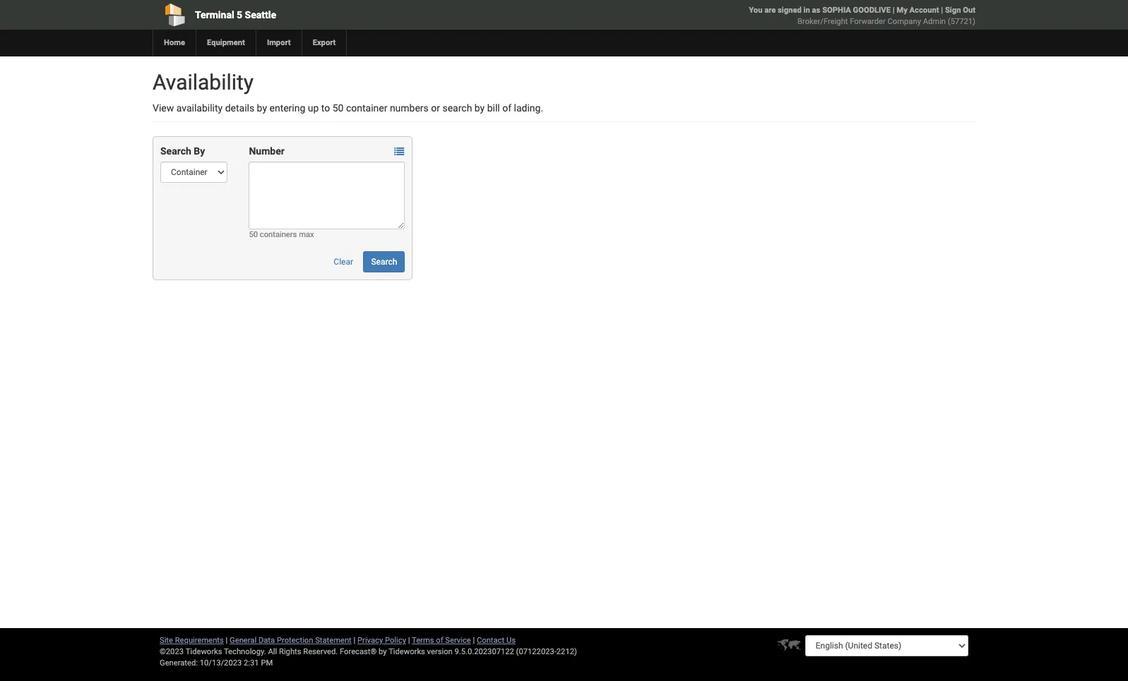 Task type: describe. For each thing, give the bounding box(es) containing it.
(07122023-
[[516, 648, 557, 657]]

0 vertical spatial 50
[[333, 102, 344, 114]]

home
[[164, 38, 185, 47]]

company
[[888, 17, 921, 26]]

you are signed in as sophia goodlive | my account | sign out broker/freight forwarder company admin (57721)
[[749, 6, 976, 26]]

technology.
[[224, 648, 266, 657]]

or
[[431, 102, 440, 114]]

import link
[[256, 30, 301, 57]]

terminal
[[195, 9, 234, 20]]

0 horizontal spatial by
[[257, 102, 267, 114]]

of inside the site requirements | general data protection statement | privacy policy | terms of service | contact us ©2023 tideworks technology. all rights reserved. forecast® by tideworks version 9.5.0.202307122 (07122023-2212) generated: 10/13/2023 2:31 pm
[[436, 637, 443, 646]]

policy
[[385, 637, 406, 646]]

site
[[160, 637, 173, 646]]

reserved.
[[303, 648, 338, 657]]

export
[[313, 38, 336, 47]]

availability
[[176, 102, 223, 114]]

privacy policy link
[[358, 637, 406, 646]]

containers
[[260, 230, 297, 240]]

Number text field
[[249, 162, 405, 230]]

9.5.0.202307122
[[455, 648, 514, 657]]

terms
[[412, 637, 434, 646]]

generated:
[[160, 659, 198, 668]]

statement
[[315, 637, 352, 646]]

import
[[267, 38, 291, 47]]

| left sign
[[941, 6, 943, 15]]

1 vertical spatial 50
[[249, 230, 258, 240]]

contact
[[477, 637, 505, 646]]

view
[[153, 102, 174, 114]]

as
[[812, 6, 821, 15]]

us
[[507, 637, 516, 646]]

10/13/2023
[[200, 659, 242, 668]]

(57721)
[[948, 17, 976, 26]]

©2023 tideworks
[[160, 648, 222, 657]]

terminal 5 seattle link
[[153, 0, 483, 30]]

search by
[[160, 146, 205, 157]]

seattle
[[245, 9, 276, 20]]

general data protection statement link
[[230, 637, 352, 646]]

account
[[910, 6, 939, 15]]

equipment
[[207, 38, 245, 47]]

pm
[[261, 659, 273, 668]]

| up tideworks at bottom left
[[408, 637, 410, 646]]

details
[[225, 102, 255, 114]]

equipment link
[[196, 30, 256, 57]]

all
[[268, 648, 277, 657]]

sophia
[[823, 6, 851, 15]]

requirements
[[175, 637, 224, 646]]

goodlive
[[853, 6, 891, 15]]

2:31
[[244, 659, 259, 668]]

by
[[194, 146, 205, 157]]

| left my
[[893, 6, 895, 15]]



Task type: locate. For each thing, give the bounding box(es) containing it.
protection
[[277, 637, 313, 646]]

my
[[897, 6, 908, 15]]

number
[[249, 146, 285, 157]]

0 horizontal spatial 50
[[249, 230, 258, 240]]

search for search by
[[160, 146, 191, 157]]

0 vertical spatial search
[[160, 146, 191, 157]]

version
[[427, 648, 453, 657]]

rights
[[279, 648, 301, 657]]

clear
[[334, 257, 353, 267]]

1 horizontal spatial by
[[379, 648, 387, 657]]

search button
[[364, 252, 405, 273]]

1 vertical spatial search
[[371, 257, 397, 267]]

site requirements | general data protection statement | privacy policy | terms of service | contact us ©2023 tideworks technology. all rights reserved. forecast® by tideworks version 9.5.0.202307122 (07122023-2212) generated: 10/13/2023 2:31 pm
[[160, 637, 577, 668]]

numbers
[[390, 102, 429, 114]]

by left bill
[[475, 102, 485, 114]]

by right details at top
[[257, 102, 267, 114]]

sign out link
[[945, 6, 976, 15]]

service
[[445, 637, 471, 646]]

to
[[321, 102, 330, 114]]

terms of service link
[[412, 637, 471, 646]]

search
[[443, 102, 472, 114]]

out
[[963, 6, 976, 15]]

50
[[333, 102, 344, 114], [249, 230, 258, 240]]

2 horizontal spatial by
[[475, 102, 485, 114]]

clear button
[[326, 252, 361, 273]]

| left general
[[226, 637, 228, 646]]

search inside search button
[[371, 257, 397, 267]]

search for search
[[371, 257, 397, 267]]

my account link
[[897, 6, 939, 15]]

1 horizontal spatial 50
[[333, 102, 344, 114]]

of
[[503, 102, 512, 114], [436, 637, 443, 646]]

you
[[749, 6, 763, 15]]

0 horizontal spatial search
[[160, 146, 191, 157]]

| up 9.5.0.202307122
[[473, 637, 475, 646]]

by down privacy policy link
[[379, 648, 387, 657]]

of right bill
[[503, 102, 512, 114]]

entering
[[270, 102, 306, 114]]

view availability details by entering up to 50 container numbers or search by bill of lading.
[[153, 102, 543, 114]]

by inside the site requirements | general data protection statement | privacy policy | terms of service | contact us ©2023 tideworks technology. all rights reserved. forecast® by tideworks version 9.5.0.202307122 (07122023-2212) generated: 10/13/2023 2:31 pm
[[379, 648, 387, 657]]

general
[[230, 637, 257, 646]]

container
[[346, 102, 388, 114]]

of up version
[[436, 637, 443, 646]]

50 left containers
[[249, 230, 258, 240]]

1 horizontal spatial search
[[371, 257, 397, 267]]

in
[[804, 6, 810, 15]]

5
[[237, 9, 242, 20]]

export link
[[301, 30, 347, 57]]

search left by
[[160, 146, 191, 157]]

tideworks
[[389, 648, 425, 657]]

sign
[[945, 6, 961, 15]]

availability
[[153, 70, 254, 95]]

admin
[[923, 17, 946, 26]]

home link
[[153, 30, 196, 57]]

lading.
[[514, 102, 543, 114]]

0 horizontal spatial of
[[436, 637, 443, 646]]

privacy
[[358, 637, 383, 646]]

forecast®
[[340, 648, 377, 657]]

data
[[259, 637, 275, 646]]

signed
[[778, 6, 802, 15]]

search
[[160, 146, 191, 157], [371, 257, 397, 267]]

up
[[308, 102, 319, 114]]

1 vertical spatial of
[[436, 637, 443, 646]]

are
[[765, 6, 776, 15]]

| up forecast®
[[354, 637, 356, 646]]

50 right to
[[333, 102, 344, 114]]

50 containers max
[[249, 230, 314, 240]]

search right 'clear' button
[[371, 257, 397, 267]]

by
[[257, 102, 267, 114], [475, 102, 485, 114], [379, 648, 387, 657]]

broker/freight
[[798, 17, 848, 26]]

forwarder
[[850, 17, 886, 26]]

1 horizontal spatial of
[[503, 102, 512, 114]]

|
[[893, 6, 895, 15], [941, 6, 943, 15], [226, 637, 228, 646], [354, 637, 356, 646], [408, 637, 410, 646], [473, 637, 475, 646]]

site requirements link
[[160, 637, 224, 646]]

show list image
[[395, 147, 404, 157]]

contact us link
[[477, 637, 516, 646]]

max
[[299, 230, 314, 240]]

0 vertical spatial of
[[503, 102, 512, 114]]

2212)
[[557, 648, 577, 657]]

terminal 5 seattle
[[195, 9, 276, 20]]

bill
[[487, 102, 500, 114]]



Task type: vqa. For each thing, say whether or not it's contained in the screenshot.
50 containers max
yes



